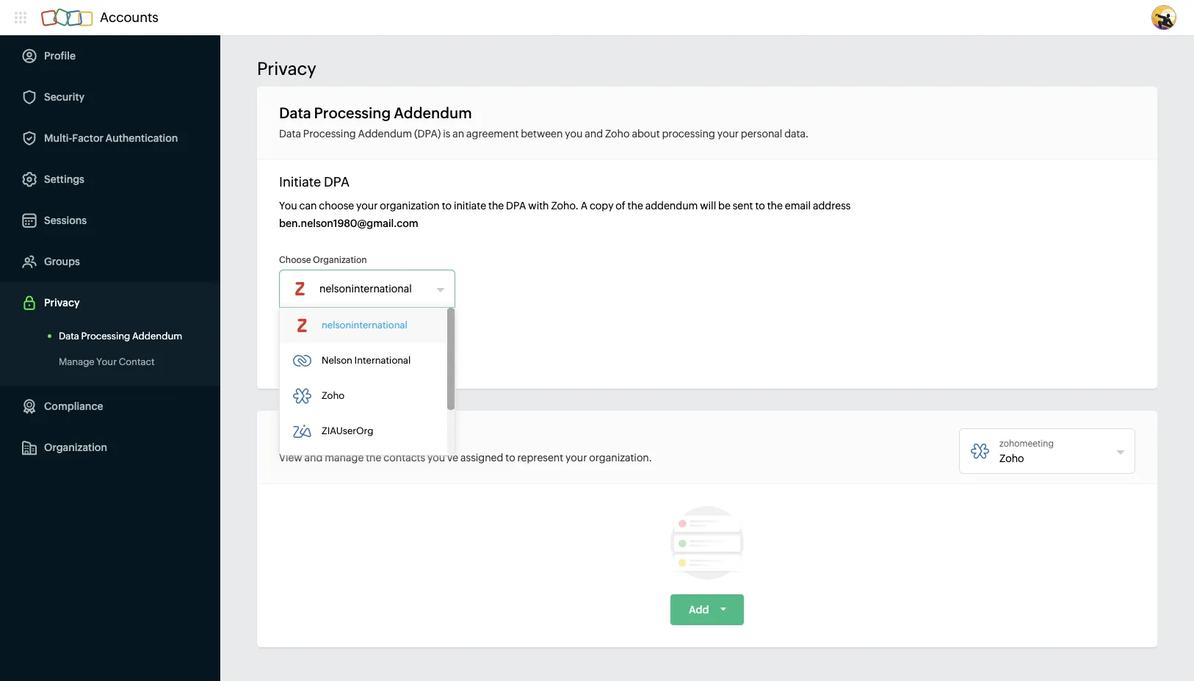 Task type: locate. For each thing, give the bounding box(es) containing it.
privacy
[[257, 59, 316, 79], [44, 297, 80, 309]]

data for data processing addendum
[[59, 331, 79, 342]]

accounts
[[100, 10, 159, 25]]

zoho down zohomeeting
[[1000, 453, 1025, 464]]

of
[[616, 200, 626, 212]]

0 horizontal spatial contact
[[119, 356, 155, 367]]

authentication
[[106, 132, 178, 144]]

1 horizontal spatial your
[[566, 452, 587, 464]]

a
[[581, 200, 588, 212]]

0 vertical spatial processing
[[314, 104, 391, 121]]

multi-
[[44, 132, 72, 144]]

ziauserorg
[[322, 425, 374, 436]]

zoho right zohomeeting image
[[322, 390, 345, 401]]

0 vertical spatial dpa
[[324, 174, 350, 190]]

data.
[[785, 128, 809, 140]]

with
[[528, 200, 549, 212]]

contact inside manage your contact view and manage the contacts you've assigned to represent your organization.
[[373, 428, 429, 445]]

to left initiate
[[442, 200, 452, 212]]

0 horizontal spatial privacy
[[44, 297, 80, 309]]

multi-factor authentication
[[44, 132, 178, 144]]

1 vertical spatial initiate
[[301, 331, 335, 343]]

sessions
[[44, 215, 87, 226]]

processing for data processing addendum data processing addendum (dpa) is an agreement between you and zoho about processing your personal data.
[[314, 104, 391, 121]]

initiate up zohocrm image
[[301, 331, 335, 343]]

your
[[96, 356, 117, 367], [338, 428, 370, 445]]

addendum
[[394, 104, 472, 121], [358, 128, 412, 140], [132, 331, 182, 342]]

nelsoninternational up now
[[322, 320, 408, 331]]

your up manage
[[338, 428, 370, 445]]

0 vertical spatial and
[[585, 128, 603, 140]]

2 vertical spatial processing
[[81, 331, 130, 342]]

addendum for data processing addendum data processing addendum (dpa) is an agreement between you and zoho about processing your personal data.
[[394, 104, 472, 121]]

data processing addendum
[[59, 331, 182, 342]]

initiate for initiate now
[[301, 331, 335, 343]]

to right sent
[[756, 200, 765, 212]]

the left email
[[767, 200, 783, 212]]

email
[[785, 200, 811, 212]]

1 horizontal spatial privacy
[[257, 59, 316, 79]]

0 vertical spatial manage
[[59, 356, 95, 367]]

addendum
[[646, 200, 698, 212]]

security
[[44, 91, 85, 103]]

nelsoninternational down "choose organization"
[[320, 283, 412, 295]]

initiate
[[279, 174, 321, 190], [301, 331, 335, 343]]

and right you
[[585, 128, 603, 140]]

to right the assigned
[[506, 452, 515, 464]]

1 horizontal spatial to
[[506, 452, 515, 464]]

contact down the data processing addendum
[[119, 356, 155, 367]]

0 horizontal spatial dpa
[[324, 174, 350, 190]]

and inside manage your contact view and manage the contacts you've assigned to represent your organization.
[[305, 452, 323, 464]]

initiate up can
[[279, 174, 321, 190]]

the right manage
[[366, 452, 382, 464]]

dpa
[[324, 174, 350, 190], [506, 200, 526, 212]]

the
[[489, 200, 504, 212], [628, 200, 643, 212], [767, 200, 783, 212], [366, 452, 382, 464]]

zohomeeting image
[[293, 387, 311, 405]]

1 horizontal spatial dpa
[[506, 200, 526, 212]]

dpa inside you can choose your organization to initiate the dpa with zoho. a copy of the addendum will be sent to the email address ben.nelson1980@gmail.com
[[506, 200, 526, 212]]

your right represent
[[566, 452, 587, 464]]

0 vertical spatial your
[[718, 128, 739, 140]]

manage up view
[[279, 428, 335, 445]]

2 vertical spatial your
[[566, 452, 587, 464]]

organization down ben.nelson1980@gmail.com
[[313, 255, 367, 265]]

1 vertical spatial contact
[[373, 428, 429, 445]]

1 horizontal spatial contact
[[373, 428, 429, 445]]

data
[[279, 104, 311, 121], [279, 128, 301, 140], [59, 331, 79, 342]]

0 vertical spatial addendum
[[394, 104, 472, 121]]

0 horizontal spatial organization
[[44, 442, 107, 453]]

initiate now
[[301, 331, 359, 343]]

1 vertical spatial your
[[356, 200, 378, 212]]

processing
[[314, 104, 391, 121], [303, 128, 356, 140], [81, 331, 130, 342]]

your left personal
[[718, 128, 739, 140]]

nelson
[[322, 355, 353, 366]]

1 vertical spatial dpa
[[506, 200, 526, 212]]

0 vertical spatial organization
[[313, 255, 367, 265]]

your inside manage your contact view and manage the contacts you've assigned to represent your organization.
[[338, 428, 370, 445]]

1 vertical spatial and
[[305, 452, 323, 464]]

1 vertical spatial privacy
[[44, 297, 80, 309]]

is
[[443, 128, 451, 140]]

your inside you can choose your organization to initiate the dpa with zoho. a copy of the addendum will be sent to the email address ben.nelson1980@gmail.com
[[356, 200, 378, 212]]

the right 'of'
[[628, 200, 643, 212]]

1 horizontal spatial and
[[585, 128, 603, 140]]

your
[[718, 128, 739, 140], [356, 200, 378, 212], [566, 452, 587, 464]]

dpa up choose
[[324, 174, 350, 190]]

1 horizontal spatial your
[[338, 428, 370, 445]]

2 horizontal spatial your
[[718, 128, 739, 140]]

nelsoninternational
[[320, 283, 412, 295], [322, 320, 408, 331]]

0 horizontal spatial your
[[356, 200, 378, 212]]

1 horizontal spatial manage
[[279, 428, 335, 445]]

you
[[565, 128, 583, 140]]

0 vertical spatial contact
[[119, 356, 155, 367]]

initiate
[[454, 200, 486, 212]]

0 vertical spatial initiate
[[279, 174, 321, 190]]

your down the data processing addendum
[[96, 356, 117, 367]]

2 horizontal spatial zoho
[[1000, 453, 1025, 464]]

1 vertical spatial zoho
[[322, 390, 345, 401]]

0 vertical spatial data
[[279, 104, 311, 121]]

zoho
[[605, 128, 630, 140], [322, 390, 345, 401], [1000, 453, 1025, 464]]

organization.
[[589, 452, 652, 464]]

contact
[[119, 356, 155, 367], [373, 428, 429, 445]]

zohocrm image
[[293, 352, 311, 370]]

0 horizontal spatial zoho
[[322, 390, 345, 401]]

and right view
[[305, 452, 323, 464]]

2 vertical spatial zoho
[[1000, 453, 1025, 464]]

2 horizontal spatial to
[[756, 200, 765, 212]]

2 vertical spatial data
[[59, 331, 79, 342]]

0 horizontal spatial manage
[[59, 356, 95, 367]]

zoho left about
[[605, 128, 630, 140]]

your for manage your contact view and manage the contacts you've assigned to represent your organization.
[[338, 428, 370, 445]]

manage inside manage your contact view and manage the contacts you've assigned to represent your organization.
[[279, 428, 335, 445]]

international
[[355, 355, 411, 366]]

ben.nelson1980@gmail.com
[[279, 217, 418, 229]]

addendum for data processing addendum
[[132, 331, 182, 342]]

manage your contact view and manage the contacts you've assigned to represent your organization.
[[279, 428, 652, 464]]

0 horizontal spatial your
[[96, 356, 117, 367]]

contact up contacts
[[373, 428, 429, 445]]

initiate for initiate dpa
[[279, 174, 321, 190]]

organization down compliance
[[44, 442, 107, 453]]

to
[[442, 200, 452, 212], [756, 200, 765, 212], [506, 452, 515, 464]]

0 vertical spatial privacy
[[257, 59, 316, 79]]

addendum up manage your contact
[[132, 331, 182, 342]]

addendum left (dpa)
[[358, 128, 412, 140]]

1 vertical spatial nelsoninternational
[[322, 320, 408, 331]]

your inside manage your contact view and manage the contacts you've assigned to represent your organization.
[[566, 452, 587, 464]]

1 vertical spatial your
[[338, 428, 370, 445]]

initiate inside button
[[301, 331, 335, 343]]

data for data processing addendum data processing addendum (dpa) is an agreement between you and zoho about processing your personal data.
[[279, 104, 311, 121]]

dpa left with
[[506, 200, 526, 212]]

0 vertical spatial zoho
[[605, 128, 630, 140]]

address
[[813, 200, 851, 212]]

ziaplatform image
[[293, 422, 311, 440]]

2 vertical spatial addendum
[[132, 331, 182, 342]]

sent
[[733, 200, 753, 212]]

manage up compliance
[[59, 356, 95, 367]]

and
[[585, 128, 603, 140], [305, 452, 323, 464]]

personal
[[741, 128, 783, 140]]

addendum up (dpa)
[[394, 104, 472, 121]]

0 vertical spatial your
[[96, 356, 117, 367]]

1 vertical spatial manage
[[279, 428, 335, 445]]

your up ben.nelson1980@gmail.com
[[356, 200, 378, 212]]

compliance
[[44, 400, 103, 412]]

1 horizontal spatial zoho
[[605, 128, 630, 140]]

0 horizontal spatial and
[[305, 452, 323, 464]]

manage
[[59, 356, 95, 367], [279, 428, 335, 445]]

organization
[[313, 255, 367, 265], [44, 442, 107, 453]]

profile
[[44, 50, 76, 62]]



Task type: vqa. For each thing, say whether or not it's contained in the screenshot.
Zoho Payroll icon
no



Task type: describe. For each thing, give the bounding box(es) containing it.
1 vertical spatial data
[[279, 128, 301, 140]]

contact for manage your contact view and manage the contacts you've assigned to represent your organization.
[[373, 428, 429, 445]]

you can choose your organization to initiate the dpa with zoho. a copy of the addendum will be sent to the email address ben.nelson1980@gmail.com
[[279, 200, 851, 229]]

1 vertical spatial addendum
[[358, 128, 412, 140]]

manage for manage your contact
[[59, 356, 95, 367]]

about
[[632, 128, 660, 140]]

org_list image
[[291, 280, 309, 298]]

copy
[[590, 200, 614, 212]]

you've
[[428, 452, 459, 464]]

can
[[299, 200, 317, 212]]

your inside data processing addendum data processing addendum (dpa) is an agreement between you and zoho about processing your personal data.
[[718, 128, 739, 140]]

choose
[[319, 200, 354, 212]]

zoho.
[[551, 200, 579, 212]]

the inside manage your contact view and manage the contacts you've assigned to represent your organization.
[[366, 452, 382, 464]]

and inside data processing addendum data processing addendum (dpa) is an agreement between you and zoho about processing your personal data.
[[585, 128, 603, 140]]

be
[[719, 200, 731, 212]]

nelsoninternational image
[[293, 317, 311, 334]]

1 vertical spatial processing
[[303, 128, 356, 140]]

to inside manage your contact view and manage the contacts you've assigned to represent your organization.
[[506, 452, 515, 464]]

groups
[[44, 256, 80, 267]]

organization
[[380, 200, 440, 212]]

manage
[[325, 452, 364, 464]]

factor
[[72, 132, 104, 144]]

will
[[700, 200, 716, 212]]

between
[[521, 128, 563, 140]]

nelson international
[[322, 355, 411, 366]]

manage for manage your contact view and manage the contacts you've assigned to represent your organization.
[[279, 428, 335, 445]]

represent
[[518, 452, 564, 464]]

initiate now button
[[279, 323, 381, 352]]

1 horizontal spatial organization
[[313, 255, 367, 265]]

choose organization
[[279, 255, 367, 265]]

view
[[279, 452, 302, 464]]

(dpa)
[[414, 128, 441, 140]]

0 horizontal spatial to
[[442, 200, 452, 212]]

zoho inside data processing addendum data processing addendum (dpa) is an agreement between you and zoho about processing your personal data.
[[605, 128, 630, 140]]

now
[[337, 331, 359, 343]]

an
[[453, 128, 464, 140]]

1 vertical spatial organization
[[44, 442, 107, 453]]

zohomeeting
[[1000, 439, 1054, 449]]

org_list image
[[971, 442, 989, 460]]

zoho inside 'zohomeeting zoho'
[[1000, 453, 1025, 464]]

settings
[[44, 173, 84, 185]]

you
[[279, 200, 297, 212]]

processing for data processing addendum
[[81, 331, 130, 342]]

add
[[689, 604, 709, 616]]

contacts
[[384, 452, 425, 464]]

your for manage your contact
[[96, 356, 117, 367]]

contact for manage your contact
[[119, 356, 155, 367]]

the right initiate
[[489, 200, 504, 212]]

initiate dpa
[[279, 174, 350, 190]]

assigned
[[461, 452, 503, 464]]

agreement
[[467, 128, 519, 140]]

manage your contact
[[59, 356, 155, 367]]

processing
[[662, 128, 715, 140]]

choose
[[279, 255, 311, 265]]

0 vertical spatial nelsoninternational
[[320, 283, 412, 295]]

data processing addendum data processing addendum (dpa) is an agreement between you and zoho about processing your personal data.
[[279, 104, 809, 140]]

zohomeeting zoho
[[1000, 439, 1054, 464]]



